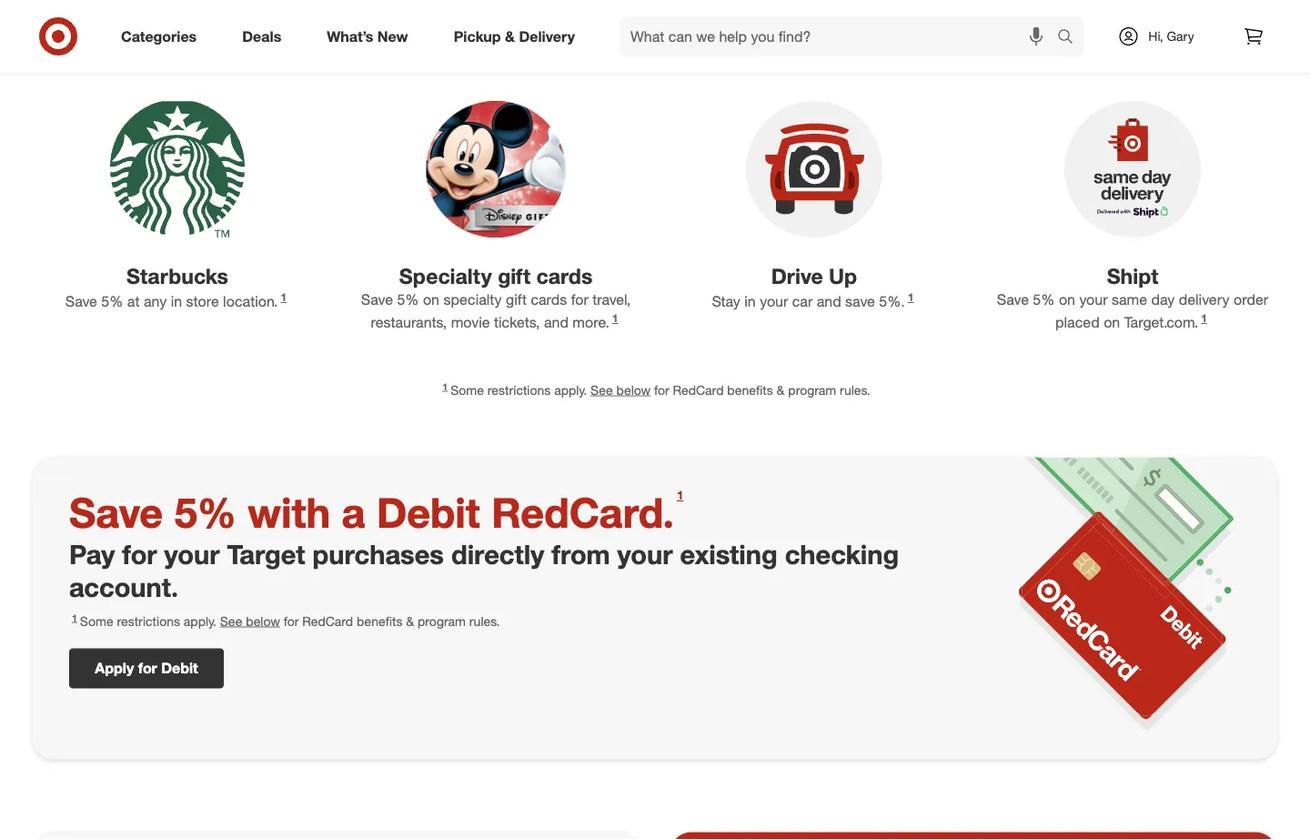 Task type: vqa. For each thing, say whether or not it's contained in the screenshot.
the top soon
no



Task type: describe. For each thing, give the bounding box(es) containing it.
drive
[[772, 263, 823, 289]]

travel,
[[593, 291, 631, 308]]

0 horizontal spatial debit
[[161, 659, 198, 677]]

order
[[1234, 291, 1269, 308]]

store
[[186, 292, 219, 310]]

pickup & delivery link
[[438, 16, 598, 56]]

5%.
[[879, 292, 905, 310]]

delivery
[[1179, 291, 1230, 308]]

car
[[792, 292, 813, 310]]

starbucks save 5% at any in store location. 1
[[65, 263, 287, 310]]

search
[[1049, 29, 1093, 47]]

2 horizontal spatial &
[[777, 382, 785, 398]]

1 vertical spatial rules.
[[469, 613, 500, 629]]

1 vertical spatial restrictions
[[117, 613, 180, 629]]

hi,
[[1149, 28, 1163, 44]]

placed
[[1056, 313, 1100, 331]]

your inside save 5% on your same day delivery order placed on target.com.
[[1080, 291, 1108, 308]]

0 vertical spatial 1 some restrictions apply. see below for redcard benefits & program rules.
[[443, 380, 871, 398]]

drive up logo image
[[746, 101, 883, 238]]

1 inside save 5% with a debit redcard. 1
[[677, 488, 684, 502]]

movie
[[451, 313, 490, 331]]

0 vertical spatial cards
[[536, 263, 593, 289]]

pay for your target purchases directly from your existing checking account.
[[69, 538, 899, 603]]

5% for specialty
[[397, 291, 419, 308]]

categories
[[121, 27, 197, 45]]

1 link for specialty gift cards
[[610, 311, 621, 331]]

0 vertical spatial some
[[451, 382, 484, 398]]

up
[[829, 263, 857, 289]]

what's new link
[[311, 16, 431, 56]]

tickets,
[[494, 313, 540, 331]]

save
[[845, 292, 875, 310]]

redcard debit graphic image
[[1019, 457, 1234, 730]]

1 horizontal spatial see
[[591, 382, 613, 398]]

search button
[[1049, 16, 1093, 60]]

delivery
[[519, 27, 575, 45]]

at
[[127, 292, 140, 310]]

any
[[144, 292, 167, 310]]

gary
[[1167, 28, 1195, 44]]

on for specialty gift cards
[[423, 291, 440, 308]]

redcard.
[[492, 487, 674, 537]]

0 vertical spatial rules.
[[840, 382, 871, 398]]

in inside drive up stay in your car and save 5%. 1
[[745, 292, 756, 310]]

more.
[[573, 313, 610, 331]]

What can we help you find? suggestions appear below search field
[[620, 16, 1062, 56]]

checking
[[785, 538, 899, 570]]

drive up stay in your car and save 5%. 1
[[712, 263, 914, 310]]

target.com.
[[1124, 313, 1199, 331]]

deals link
[[227, 16, 304, 56]]

save 5% with a debit redcard. 1
[[69, 487, 684, 537]]

1 horizontal spatial redcard
[[673, 382, 724, 398]]

target
[[227, 538, 305, 570]]

0 vertical spatial gift
[[498, 263, 531, 289]]

location.
[[223, 292, 278, 310]]

new
[[378, 27, 408, 45]]

apply for debit
[[95, 659, 198, 677]]

apply for debit link
[[69, 648, 224, 688]]

shipt
[[1107, 263, 1159, 289]]



Task type: locate. For each thing, give the bounding box(es) containing it.
1 vertical spatial debit
[[161, 659, 198, 677]]

deals
[[242, 27, 281, 45]]

1 vertical spatial gift
[[506, 291, 527, 308]]

5% for your
[[1033, 291, 1055, 308]]

5% left same
[[1033, 291, 1055, 308]]

apply
[[95, 659, 134, 677]]

save inside the save 5% on specialty gift cards for travel, restaurants, movie tickets, and more.
[[361, 291, 393, 308]]

5% left the at
[[101, 292, 123, 310]]

1 vertical spatial benefits
[[357, 613, 403, 629]]

hi, gary
[[1149, 28, 1195, 44]]

pickup & delivery
[[454, 27, 575, 45]]

1 vertical spatial redcard
[[302, 613, 353, 629]]

shipt logo image
[[1065, 101, 1201, 238]]

1 horizontal spatial apply.
[[554, 382, 587, 398]]

in inside starbucks save 5% at any in store location. 1
[[171, 292, 182, 310]]

0 horizontal spatial see
[[220, 613, 242, 629]]

see down more.
[[591, 382, 613, 398]]

rules.
[[840, 382, 871, 398], [469, 613, 500, 629]]

and
[[817, 292, 841, 310], [544, 313, 569, 331]]

specialty
[[444, 291, 502, 308]]

existing
[[680, 538, 778, 570]]

directly
[[451, 538, 544, 570]]

on inside the save 5% on specialty gift cards for travel, restaurants, movie tickets, and more.
[[423, 291, 440, 308]]

your left target
[[164, 538, 220, 570]]

from
[[552, 538, 610, 570]]

redcard
[[673, 382, 724, 398], [302, 613, 353, 629]]

and inside the save 5% on specialty gift cards for travel, restaurants, movie tickets, and more.
[[544, 313, 569, 331]]

restrictions down tickets, in the left top of the page
[[488, 382, 551, 398]]

1 horizontal spatial and
[[817, 292, 841, 310]]

1 horizontal spatial on
[[1059, 291, 1076, 308]]

see down target
[[220, 613, 242, 629]]

0 horizontal spatial apply.
[[184, 613, 216, 629]]

gift up the save 5% on specialty gift cards for travel, restaurants, movie tickets, and more.
[[498, 263, 531, 289]]

restaurants,
[[371, 313, 447, 331]]

save inside save 5% on your same day delivery order placed on target.com.
[[997, 291, 1029, 308]]

0 horizontal spatial rules.
[[469, 613, 500, 629]]

&
[[505, 27, 515, 45], [777, 382, 785, 398], [406, 613, 414, 629]]

2 in from the left
[[745, 292, 756, 310]]

1 horizontal spatial some
[[451, 382, 484, 398]]

day
[[1152, 291, 1175, 308]]

1 horizontal spatial restrictions
[[488, 382, 551, 398]]

debit right "apply"
[[161, 659, 198, 677]]

save 5% on your same day delivery order placed on target.com.
[[997, 291, 1269, 331]]

1 horizontal spatial &
[[505, 27, 515, 45]]

debit up purchases
[[377, 487, 480, 537]]

1 horizontal spatial benefits
[[727, 382, 773, 398]]

1 vertical spatial &
[[777, 382, 785, 398]]

1 vertical spatial some
[[80, 613, 113, 629]]

save 5% on specialty gift cards for travel, restaurants, movie tickets, and more.
[[361, 291, 631, 331]]

for
[[571, 291, 589, 308], [654, 382, 670, 398], [122, 538, 157, 570], [284, 613, 299, 629], [138, 659, 157, 677]]

account.
[[69, 571, 178, 603]]

5% up restaurants, at the left top of page
[[397, 291, 419, 308]]

0 vertical spatial see
[[591, 382, 613, 398]]

what's
[[327, 27, 373, 45]]

1 link for drive up
[[905, 290, 917, 310]]

save inside starbucks save 5% at any in store location. 1
[[65, 292, 97, 310]]

what's new
[[327, 27, 408, 45]]

0 vertical spatial debit
[[377, 487, 480, 537]]

5% inside save 5% on your same day delivery order placed on target.com.
[[1033, 291, 1055, 308]]

1 vertical spatial below
[[246, 613, 280, 629]]

2 vertical spatial &
[[406, 613, 414, 629]]

a
[[342, 487, 365, 537]]

1 link for starbucks
[[278, 290, 290, 310]]

pickup
[[454, 27, 501, 45]]

cards up tickets, in the left top of the page
[[531, 291, 567, 308]]

below
[[617, 382, 651, 398], [246, 613, 280, 629]]

1 vertical spatial program
[[418, 613, 466, 629]]

0 horizontal spatial on
[[423, 291, 440, 308]]

1 vertical spatial see
[[220, 613, 242, 629]]

on down same
[[1104, 313, 1120, 331]]

in right stay
[[745, 292, 756, 310]]

1 inside drive up stay in your car and save 5%. 1
[[908, 290, 914, 304]]

1 horizontal spatial debit
[[377, 487, 480, 537]]

specialty
[[399, 263, 492, 289]]

with
[[248, 487, 330, 537]]

0 vertical spatial redcard
[[673, 382, 724, 398]]

0 horizontal spatial &
[[406, 613, 414, 629]]

in right any
[[171, 292, 182, 310]]

1 horizontal spatial below
[[617, 382, 651, 398]]

0 vertical spatial below
[[617, 382, 651, 398]]

rules. down save
[[840, 382, 871, 398]]

0 horizontal spatial benefits
[[357, 613, 403, 629]]

same
[[1112, 291, 1147, 308]]

gift inside the save 5% on specialty gift cards for travel, restaurants, movie tickets, and more.
[[506, 291, 527, 308]]

save
[[361, 291, 393, 308], [997, 291, 1029, 308], [65, 292, 97, 310], [69, 487, 163, 537]]

1 vertical spatial and
[[544, 313, 569, 331]]

in
[[171, 292, 182, 310], [745, 292, 756, 310]]

your
[[1080, 291, 1108, 308], [760, 292, 788, 310], [164, 538, 220, 570], [617, 538, 673, 570]]

your right from
[[617, 538, 673, 570]]

2 horizontal spatial on
[[1104, 313, 1120, 331]]

program down car
[[788, 382, 836, 398]]

on down specialty
[[423, 291, 440, 308]]

1 in from the left
[[171, 292, 182, 310]]

purchases
[[313, 538, 444, 570]]

0 horizontal spatial restrictions
[[117, 613, 180, 629]]

0 horizontal spatial some
[[80, 613, 113, 629]]

5% inside starbucks save 5% at any in store location. 1
[[101, 292, 123, 310]]

your inside drive up stay in your car and save 5%. 1
[[760, 292, 788, 310]]

gift
[[498, 263, 531, 289], [506, 291, 527, 308]]

save for a
[[69, 487, 163, 537]]

0 horizontal spatial program
[[418, 613, 466, 629]]

1 inside starbucks save 5% at any in store location. 1
[[281, 290, 287, 304]]

1 vertical spatial cards
[[531, 291, 567, 308]]

1 horizontal spatial in
[[745, 292, 756, 310]]

some down account.
[[80, 613, 113, 629]]

program
[[788, 382, 836, 398], [418, 613, 466, 629]]

1 some restrictions apply. see below for redcard benefits & program rules.
[[443, 380, 871, 398], [72, 611, 500, 629]]

apply. up apply for debit
[[184, 613, 216, 629]]

restrictions down account.
[[117, 613, 180, 629]]

0 horizontal spatial and
[[544, 313, 569, 331]]

1 vertical spatial 1 some restrictions apply. see below for redcard benefits & program rules.
[[72, 611, 500, 629]]

5% up target
[[174, 487, 236, 537]]

on up the placed
[[1059, 291, 1076, 308]]

0 vertical spatial benefits
[[727, 382, 773, 398]]

5% for a
[[174, 487, 236, 537]]

1 horizontal spatial rules.
[[840, 382, 871, 398]]

apply. down more.
[[554, 382, 587, 398]]

gift up tickets, in the left top of the page
[[506, 291, 527, 308]]

on for shipt
[[1059, 291, 1076, 308]]

for inside the save 5% on specialty gift cards for travel, restaurants, movie tickets, and more.
[[571, 291, 589, 308]]

cards
[[536, 263, 593, 289], [531, 291, 567, 308]]

0 horizontal spatial redcard
[[302, 613, 353, 629]]

pay
[[69, 538, 115, 570]]

rules. down pay for your target purchases directly from your existing checking account.
[[469, 613, 500, 629]]

starbucks logo image
[[110, 101, 245, 238]]

0 vertical spatial apply.
[[554, 382, 587, 398]]

5%
[[397, 291, 419, 308], [1033, 291, 1055, 308], [101, 292, 123, 310], [174, 487, 236, 537]]

0 vertical spatial &
[[505, 27, 515, 45]]

debit
[[377, 487, 480, 537], [161, 659, 198, 677]]

restrictions
[[488, 382, 551, 398], [117, 613, 180, 629]]

0 vertical spatial restrictions
[[488, 382, 551, 398]]

program down pay for your target purchases directly from your existing checking account.
[[418, 613, 466, 629]]

1 horizontal spatial program
[[788, 382, 836, 398]]

save for your
[[997, 291, 1029, 308]]

starbucks
[[127, 263, 228, 289]]

categories link
[[106, 16, 220, 56]]

1 link
[[895, 2, 907, 23], [278, 290, 290, 310], [905, 290, 917, 310], [610, 311, 621, 331], [1199, 311, 1210, 331], [674, 488, 686, 508]]

see
[[591, 382, 613, 398], [220, 613, 242, 629]]

1
[[898, 2, 904, 17], [281, 290, 287, 304], [908, 290, 914, 304], [612, 311, 618, 325], [1201, 311, 1208, 325], [443, 380, 448, 392], [677, 488, 684, 502], [72, 611, 77, 623]]

0 horizontal spatial below
[[246, 613, 280, 629]]

and right car
[[817, 292, 841, 310]]

0 vertical spatial program
[[788, 382, 836, 398]]

save for specialty
[[361, 291, 393, 308]]

5% inside the save 5% on specialty gift cards for travel, restaurants, movie tickets, and more.
[[397, 291, 419, 308]]

benefits
[[727, 382, 773, 398], [357, 613, 403, 629]]

some down the movie
[[451, 382, 484, 398]]

on
[[423, 291, 440, 308], [1059, 291, 1076, 308], [1104, 313, 1120, 331]]

1 link for shipt
[[1199, 311, 1210, 331]]

cards inside the save 5% on specialty gift cards for travel, restaurants, movie tickets, and more.
[[531, 291, 567, 308]]

stay
[[712, 292, 741, 310]]

apply.
[[554, 382, 587, 398], [184, 613, 216, 629]]

cards up travel, in the top left of the page
[[536, 263, 593, 289]]

your up the placed
[[1080, 291, 1108, 308]]

specialty gift cards
[[399, 263, 593, 289]]

1 vertical spatial apply.
[[184, 613, 216, 629]]

0 vertical spatial and
[[817, 292, 841, 310]]

gift cards icon image
[[426, 101, 565, 238]]

for inside pay for your target purchases directly from your existing checking account.
[[122, 538, 157, 570]]

0 horizontal spatial in
[[171, 292, 182, 310]]

and inside drive up stay in your car and save 5%. 1
[[817, 292, 841, 310]]

your left car
[[760, 292, 788, 310]]

some
[[451, 382, 484, 398], [80, 613, 113, 629]]

and left more.
[[544, 313, 569, 331]]



